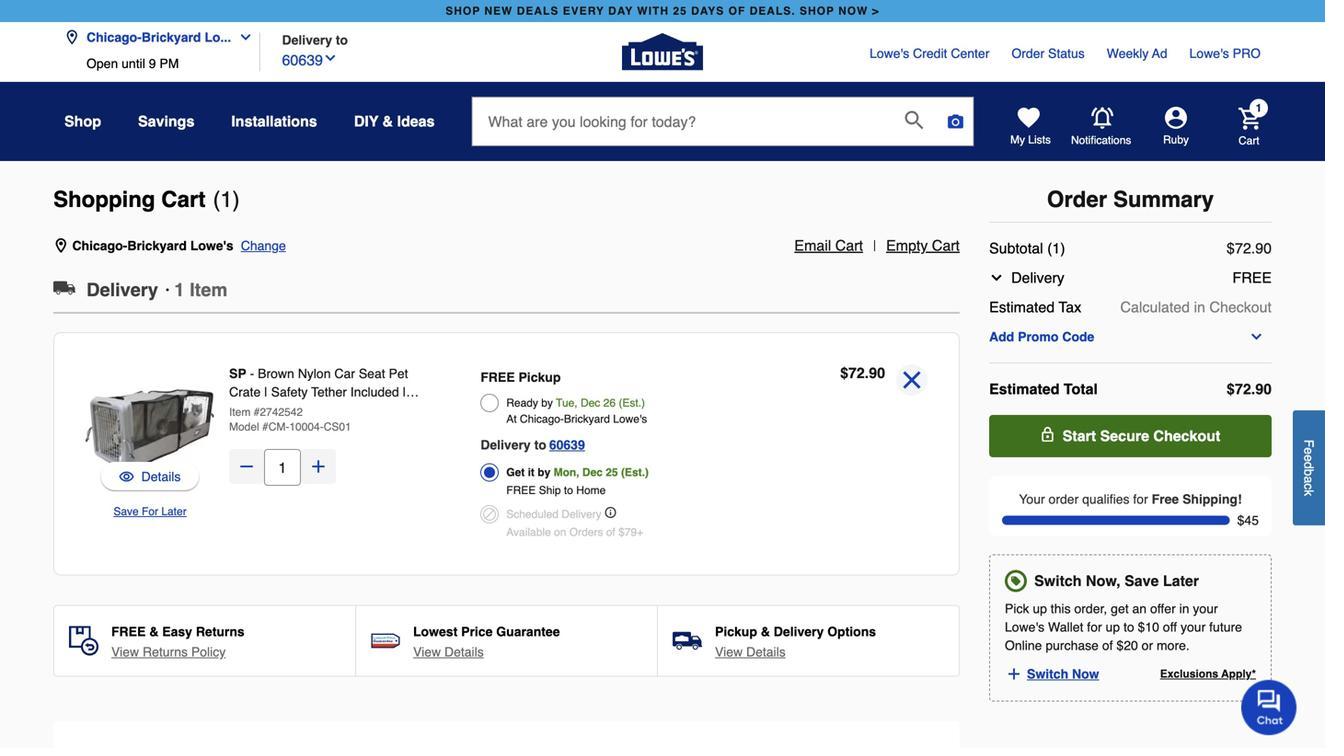 Task type: locate. For each thing, give the bounding box(es) containing it.
pick
[[1005, 602, 1030, 617]]

brickyard inside "option group"
[[564, 413, 610, 426]]

0 vertical spatial in
[[1195, 299, 1206, 316]]

1 vertical spatial for
[[1088, 620, 1103, 635]]

. up calculated in checkout
[[1252, 240, 1256, 257]]

shop
[[446, 5, 481, 17], [800, 5, 835, 17]]

$ 72 . 90 up calculated in checkout
[[1227, 240, 1272, 257]]

1 horizontal spatial plus image
[[1006, 666, 1023, 683]]

0 horizontal spatial chevron down image
[[231, 30, 253, 45]]

0 vertical spatial 60639 button
[[282, 47, 338, 71]]

2 horizontal spatial &
[[761, 625, 771, 639]]

1 horizontal spatial view details link
[[715, 643, 786, 662]]

90 left remove item image at the right of page
[[869, 365, 886, 382]]

wallet
[[1049, 620, 1084, 635]]

& inside button
[[383, 113, 393, 130]]

delivery up installations
[[282, 33, 332, 47]]

delivery left the options
[[774, 625, 824, 639]]

free
[[1152, 492, 1180, 507]]

0 horizontal spatial 60639 button
[[282, 47, 338, 71]]

& for pickup
[[761, 625, 771, 639]]

brown
[[258, 366, 294, 381]]

1 right bullet image in the top left of the page
[[174, 279, 185, 301]]

chevron down image
[[1250, 330, 1265, 344]]

2 shop from the left
[[800, 5, 835, 17]]

1 horizontal spatial 1
[[220, 187, 233, 212]]

of left $20
[[1103, 639, 1114, 653]]

0 horizontal spatial 60639
[[282, 52, 323, 69]]

0 vertical spatial order
[[1012, 46, 1045, 61]]

e up d
[[1302, 448, 1317, 455]]

(
[[213, 187, 220, 212]]

0 horizontal spatial for
[[1088, 620, 1103, 635]]

save for later button
[[114, 503, 187, 521]]

shop
[[64, 113, 101, 130]]

0 vertical spatial location image
[[64, 30, 79, 45]]

for down order,
[[1088, 620, 1103, 635]]

returns down easy
[[143, 645, 188, 660]]

details inside lowest price guarantee view details
[[445, 645, 484, 660]]

returns up policy
[[196, 625, 245, 639]]

quickview image
[[119, 468, 134, 486]]

1 vertical spatial in
[[1180, 602, 1190, 617]]

1 horizontal spatial item
[[229, 406, 251, 419]]

$ 72 . 90
[[1227, 240, 1272, 257], [841, 365, 886, 382], [1227, 381, 1272, 398]]

option group containing free pickup
[[481, 365, 736, 544]]

1 horizontal spatial returns
[[196, 625, 245, 639]]

72 up calculated in checkout
[[1236, 240, 1252, 257]]

1 e from the top
[[1302, 448, 1317, 455]]

location image
[[64, 30, 79, 45], [53, 238, 68, 253]]

notifications
[[1072, 134, 1132, 147]]

shopping cart ( 1 )
[[53, 187, 240, 212]]

days
[[692, 5, 725, 17]]

1 vertical spatial location image
[[53, 238, 68, 253]]

& right diy
[[383, 113, 393, 130]]

0 horizontal spatial of
[[607, 526, 616, 539]]

2 vertical spatial 1
[[174, 279, 185, 301]]

estimated for estimated total
[[990, 381, 1060, 398]]

shop left new
[[446, 5, 481, 17]]

chevron down image left delivery to
[[231, 30, 253, 45]]

free & easy returns view returns policy
[[111, 625, 245, 660]]

90 down chevron down icon
[[1256, 381, 1272, 398]]

lowe's pro link
[[1190, 44, 1261, 63]]

1 horizontal spatial details
[[445, 645, 484, 660]]

1 horizontal spatial 60639
[[550, 438, 585, 453]]

pickup inside pickup & delivery options view details
[[715, 625, 758, 639]]

your right "off"
[[1181, 620, 1206, 635]]

scheduled
[[507, 508, 559, 521]]

60639 button inside "option group"
[[550, 434, 585, 456]]

order
[[1012, 46, 1045, 61], [1048, 187, 1108, 212]]

0 vertical spatial up
[[1033, 602, 1048, 617]]

1 vertical spatial chevron down image
[[323, 51, 338, 65]]

savings
[[138, 113, 195, 130]]

orders
[[570, 526, 603, 539]]

deals.
[[750, 5, 796, 17]]

0 horizontal spatial details
[[141, 470, 181, 484]]

| up cs01
[[343, 403, 347, 418]]

order left status
[[1012, 46, 1045, 61]]

0 horizontal spatial save
[[114, 506, 139, 518]]

estimated
[[990, 299, 1055, 316], [990, 381, 1060, 398]]

0 vertical spatial 25
[[673, 5, 688, 17]]

& left the options
[[761, 625, 771, 639]]

chevron down image
[[231, 30, 253, 45], [323, 51, 338, 65], [990, 271, 1005, 285]]

free up ready
[[481, 370, 515, 385]]

-
[[250, 366, 254, 381]]

1 vertical spatial checkout
[[1154, 428, 1221, 445]]

later right 'for'
[[161, 506, 187, 518]]

by right "it"
[[538, 466, 551, 479]]

for left free
[[1134, 492, 1149, 507]]

(est.) right 26 at bottom left
[[619, 397, 645, 410]]

chicago- inside button
[[87, 30, 142, 45]]

switch for switch now, save later
[[1035, 573, 1082, 590]]

change link
[[241, 237, 286, 255]]

ideas
[[397, 113, 435, 130]]

lowe's left credit
[[870, 46, 910, 61]]

item right bullet image in the top left of the page
[[190, 279, 228, 301]]

1 horizontal spatial &
[[383, 113, 393, 130]]

0 horizontal spatial item
[[190, 279, 228, 301]]

cart down the "lowe's home improvement cart" icon
[[1239, 134, 1260, 147]]

online
[[1005, 639, 1043, 653]]

scheduled delivery
[[507, 508, 602, 521]]

2 horizontal spatial details
[[747, 645, 786, 660]]

shop left now
[[800, 5, 835, 17]]

it
[[528, 466, 535, 479]]

1 horizontal spatial up
[[1106, 620, 1121, 635]]

now
[[1073, 667, 1100, 682]]

0 horizontal spatial view
[[111, 645, 139, 660]]

72 for estimated total
[[1236, 381, 1252, 398]]

get it by mon, dec 25 (est.)
[[507, 466, 649, 479]]

save
[[114, 506, 139, 518], [1125, 573, 1160, 590]]

free for free
[[1233, 269, 1273, 286]]

chevron down image inside chicago-brickyard lo... button
[[231, 30, 253, 45]]

checkout for calculated in checkout
[[1210, 299, 1272, 316]]

email cart button
[[795, 235, 864, 257]]

0 vertical spatial checkout
[[1210, 299, 1272, 316]]

details
[[141, 470, 181, 484], [445, 645, 484, 660], [747, 645, 786, 660]]

chevron down image down delivery to
[[323, 51, 338, 65]]

1 vertical spatial save
[[1125, 573, 1160, 590]]

easy
[[162, 625, 192, 639]]

bullet image
[[166, 288, 169, 292]]

lowe's down 26 at bottom left
[[613, 413, 648, 426]]

location image up the truck filled icon
[[53, 238, 68, 253]]

your up future
[[1194, 602, 1219, 617]]

lowe's up the 1 item
[[190, 238, 234, 253]]

brickyard up bullet image in the top left of the page
[[127, 238, 187, 253]]

location image for chicago-brickyard lowe's
[[53, 238, 68, 253]]

view details link
[[413, 643, 484, 662], [715, 643, 786, 662]]

& inside pickup & delivery options view details
[[761, 625, 771, 639]]

future
[[1210, 620, 1243, 635]]

order up (1)
[[1048, 187, 1108, 212]]

2 horizontal spatial view
[[715, 645, 743, 660]]

lowe's left pro
[[1190, 46, 1230, 61]]

get
[[1112, 602, 1129, 617]]

72
[[1236, 240, 1252, 257], [849, 365, 865, 382], [1236, 381, 1252, 398]]

up left this
[[1033, 602, 1048, 617]]

$ 72 . 90 down chevron down icon
[[1227, 381, 1272, 398]]

ruby button
[[1133, 107, 1221, 147]]

$ up calculated in checkout
[[1227, 240, 1236, 257]]

& left easy
[[149, 625, 159, 639]]

view inside the "free & easy returns view returns policy"
[[111, 645, 139, 660]]

plus image
[[309, 458, 328, 476], [1006, 666, 1023, 683]]

dec left 26 at bottom left
[[581, 397, 601, 410]]

1 vertical spatial later
[[1164, 573, 1200, 590]]

& inside the "free & easy returns view returns policy"
[[149, 625, 159, 639]]

0 horizontal spatial &
[[149, 625, 159, 639]]

free down get
[[507, 484, 536, 497]]

plus image inside switch now button
[[1006, 666, 1023, 683]]

chicago- for chicago-brickyard lowe's change
[[72, 238, 127, 253]]

0 vertical spatial 1
[[1257, 102, 1263, 115]]

save up an
[[1125, 573, 1160, 590]]

90 for subtotal (1)
[[1256, 240, 1272, 257]]

0 vertical spatial brickyard
[[142, 30, 201, 45]]

90 up chevron down icon
[[1256, 240, 1272, 257]]

subtotal (1)
[[990, 240, 1066, 257]]

0 horizontal spatial plus image
[[309, 458, 328, 476]]

. for subtotal (1)
[[1252, 240, 1256, 257]]

1 vertical spatial dec
[[583, 466, 603, 479]]

60639 down "at chicago-brickyard lowe's"
[[550, 438, 585, 453]]

durable
[[229, 403, 274, 418]]

pet
[[389, 366, 408, 381]]

2 view details link from the left
[[715, 643, 786, 662]]

cart left (
[[161, 187, 206, 212]]

plus image down online
[[1006, 666, 1023, 683]]

1 horizontal spatial 60639 button
[[550, 434, 585, 456]]

up down get
[[1106, 620, 1121, 635]]

estimated up "promo" on the right top of the page
[[990, 299, 1055, 316]]

1 view details link from the left
[[413, 643, 484, 662]]

1 for 1 item
[[174, 279, 185, 301]]

switch inside button
[[1028, 667, 1069, 682]]

location image for chicago-brickyard lo...
[[64, 30, 79, 45]]

2 view from the left
[[413, 645, 441, 660]]

60639 button down "at chicago-brickyard lowe's"
[[550, 434, 585, 456]]

location image up the shop
[[64, 30, 79, 45]]

lowe's pro
[[1190, 46, 1261, 61]]

info image
[[606, 507, 617, 518]]

lowe's inside pick up this order, get an offer in your lowe's wallet for up to $10 off your future online purchase of $20 or more.
[[1005, 620, 1045, 635]]

view inside pickup & delivery options view details
[[715, 645, 743, 660]]

|
[[264, 385, 268, 400], [403, 385, 406, 400], [343, 403, 347, 418], [265, 422, 268, 436]]

0 horizontal spatial order
[[1012, 46, 1045, 61]]

25 right the with
[[673, 5, 688, 17]]

60639
[[282, 52, 323, 69], [550, 438, 585, 453]]

by left tue,
[[542, 397, 553, 410]]

in right calculated at top
[[1195, 299, 1206, 316]]

switch
[[1035, 573, 1082, 590], [1028, 667, 1069, 682]]

shop button
[[64, 105, 101, 138]]

0 horizontal spatial pickup
[[519, 370, 561, 385]]

. down chevron down icon
[[1252, 381, 1256, 398]]

1 horizontal spatial order
[[1048, 187, 1108, 212]]

1 vertical spatial of
[[1103, 639, 1114, 653]]

on
[[554, 526, 567, 539]]

checkout right secure
[[1154, 428, 1221, 445]]

empty cart button
[[887, 235, 960, 257]]

free up chevron down icon
[[1233, 269, 1273, 286]]

item up model at the left
[[229, 406, 251, 419]]

entry
[[310, 403, 340, 418]]

lowe's up online
[[1005, 620, 1045, 635]]

for
[[1134, 492, 1149, 507], [1088, 620, 1103, 635]]

1 view from the left
[[111, 645, 139, 660]]

ready by tue, dec 26 (est.)
[[507, 397, 645, 410]]

order status
[[1012, 46, 1085, 61]]

0 vertical spatial dec
[[581, 397, 601, 410]]

brickyard up 'pm' at the left
[[142, 30, 201, 45]]

2 horizontal spatial chevron down image
[[990, 271, 1005, 285]]

later inside button
[[161, 506, 187, 518]]

lowe's home improvement cart image
[[1239, 107, 1261, 130]]

email cart
[[795, 237, 864, 254]]

cart right empty
[[933, 237, 960, 254]]

home
[[577, 484, 606, 497]]

secure image
[[1041, 427, 1056, 442]]

e up b on the bottom
[[1302, 455, 1317, 462]]

0 vertical spatial save
[[114, 506, 139, 518]]

. left remove item image at the right of page
[[865, 365, 869, 382]]

chicago- up open
[[87, 30, 142, 45]]

1 estimated from the top
[[990, 299, 1055, 316]]

price
[[461, 625, 493, 639]]

available on orders of $79+
[[507, 526, 644, 539]]

cart for email cart
[[836, 237, 864, 254]]

free for free & easy returns view returns policy
[[111, 625, 146, 639]]

order for order status
[[1012, 46, 1045, 61]]

checkout up chevron down icon
[[1210, 299, 1272, 316]]

chicago- down ready
[[520, 413, 564, 426]]

Stepper number input field with increment and decrement buttons number field
[[264, 449, 301, 486]]

1 vertical spatial order
[[1048, 187, 1108, 212]]

chevron down image down subtotal
[[990, 271, 1005, 285]]

plus image right stepper number input field with increment and decrement buttons number field
[[309, 458, 328, 476]]

switch down online
[[1028, 667, 1069, 682]]

0 vertical spatial for
[[1134, 492, 1149, 507]]

(est.) up the $79+
[[621, 466, 649, 479]]

$ left remove item image at the right of page
[[841, 365, 849, 382]]

2 estimated from the top
[[990, 381, 1060, 398]]

chicago- down shopping
[[72, 238, 127, 253]]

1 vertical spatial 60639 button
[[550, 434, 585, 456]]

cart right email
[[836, 237, 864, 254]]

dec
[[581, 397, 601, 410], [583, 466, 603, 479]]

switch up this
[[1035, 573, 1082, 590]]

my
[[1011, 134, 1026, 146]]

calculated in checkout
[[1121, 299, 1272, 316]]

later up offer
[[1164, 573, 1200, 590]]

chicago-
[[87, 30, 142, 45], [72, 238, 127, 253], [520, 413, 564, 426]]

0 horizontal spatial view details link
[[413, 643, 484, 662]]

installations button
[[231, 105, 317, 138]]

1 vertical spatial 1
[[220, 187, 233, 212]]

search image
[[906, 111, 924, 129]]

dec up the home
[[583, 466, 603, 479]]

1 vertical spatial pickup
[[715, 625, 758, 639]]

in
[[1195, 299, 1206, 316], [1180, 602, 1190, 617]]

view for free & easy returns view returns policy
[[111, 645, 139, 660]]

item inside item #2742542 model #cm-10004-cs01
[[229, 406, 251, 419]]

2 horizontal spatial 1
[[1257, 102, 1263, 115]]

your order qualifies for free shipping!
[[1020, 492, 1243, 507]]

0 vertical spatial later
[[161, 506, 187, 518]]

option group
[[481, 365, 736, 544]]

1 horizontal spatial chevron down image
[[323, 51, 338, 65]]

in right offer
[[1180, 602, 1190, 617]]

1 vertical spatial switch
[[1028, 667, 1069, 682]]

savings button
[[138, 105, 195, 138]]

1 horizontal spatial pickup
[[715, 625, 758, 639]]

switch for switch now
[[1028, 667, 1069, 682]]

cart for empty cart
[[933, 237, 960, 254]]

1 horizontal spatial later
[[1164, 573, 1200, 590]]

$ down calculated in checkout
[[1227, 381, 1236, 398]]

1 horizontal spatial shop
[[800, 5, 835, 17]]

b
[[1302, 469, 1317, 476]]

shipping!
[[1183, 492, 1243, 507]]

90 for estimated total
[[1256, 381, 1272, 398]]

1 vertical spatial 25
[[606, 466, 618, 479]]

adjustable
[[272, 422, 332, 436]]

0 vertical spatial switch
[[1035, 573, 1082, 590]]

summary
[[1114, 187, 1215, 212]]

1 vertical spatial up
[[1106, 620, 1121, 635]]

0 vertical spatial returns
[[196, 625, 245, 639]]

chicago-brickyard lowe's change
[[72, 238, 286, 253]]

#2742542
[[254, 406, 303, 419]]

camera image
[[947, 112, 965, 131]]

brickyard down ready by tue, dec 26 (est.)
[[564, 413, 610, 426]]

1 horizontal spatial view
[[413, 645, 441, 660]]

free inside the "free & easy returns view returns policy"
[[111, 625, 146, 639]]

0 vertical spatial 60639
[[282, 52, 323, 69]]

brown nylon car seat pet crate | safety tether included | durable gate entry | mesh panel sides | adjustable security leash image
[[84, 363, 216, 495]]

1 vertical spatial item
[[229, 406, 251, 419]]

free up view returns policy link
[[111, 625, 146, 639]]

item
[[190, 279, 228, 301], [229, 406, 251, 419]]

delivery inside pickup & delivery options view details
[[774, 625, 824, 639]]

0 vertical spatial estimated
[[990, 299, 1055, 316]]

$45
[[1238, 513, 1260, 528]]

of inside "option group"
[[607, 526, 616, 539]]

60639 button up installations
[[282, 47, 338, 71]]

0 horizontal spatial later
[[161, 506, 187, 518]]

None search field
[[472, 97, 975, 163]]

60639 down delivery to
[[282, 52, 323, 69]]

0 horizontal spatial shop
[[446, 5, 481, 17]]

brickyard for lo...
[[142, 30, 201, 45]]

3 view from the left
[[715, 645, 743, 660]]

1 down pro
[[1257, 102, 1263, 115]]

estimated up secure image
[[990, 381, 1060, 398]]

1 vertical spatial returns
[[143, 645, 188, 660]]

0 vertical spatial pickup
[[519, 370, 561, 385]]

save left 'for'
[[114, 506, 139, 518]]

f e e d b a c k button
[[1294, 411, 1326, 526]]

$ 72 . 90 left remove item image at the right of page
[[841, 365, 886, 382]]

0 vertical spatial chevron down image
[[231, 30, 253, 45]]

72 down chevron down icon
[[1236, 381, 1252, 398]]

brown nylon car seat pet crate | safety tether included | durable gate entry | mesh panel sides | adjustable security leash
[[229, 366, 420, 436]]

1 horizontal spatial save
[[1125, 573, 1160, 590]]

lowe's home improvement logo image
[[622, 12, 703, 93]]

1 vertical spatial plus image
[[1006, 666, 1023, 683]]

brickyard inside button
[[142, 30, 201, 45]]

0 horizontal spatial 1
[[174, 279, 185, 301]]

25 up the home
[[606, 466, 618, 479]]

2 vertical spatial brickyard
[[564, 413, 610, 426]]

lowe's home improvement notification center image
[[1092, 107, 1114, 129]]

0 vertical spatial of
[[607, 526, 616, 539]]

0 vertical spatial chicago-
[[87, 30, 142, 45]]

of down info image
[[607, 526, 616, 539]]

0 horizontal spatial in
[[1180, 602, 1190, 617]]

1 vertical spatial brickyard
[[127, 238, 187, 253]]

gate
[[278, 403, 306, 418]]

e
[[1302, 448, 1317, 455], [1302, 455, 1317, 462]]

2 vertical spatial chicago-
[[520, 413, 564, 426]]

$10
[[1139, 620, 1160, 635]]

1 up chicago-brickyard lowe's change
[[220, 187, 233, 212]]

1 vertical spatial 60639
[[550, 438, 585, 453]]

checkout inside start secure checkout button
[[1154, 428, 1221, 445]]



Task type: describe. For each thing, give the bounding box(es) containing it.
credit
[[913, 46, 948, 61]]

delivery left bullet image in the top left of the page
[[87, 279, 158, 301]]

lowest
[[413, 625, 458, 639]]

options
[[828, 625, 877, 639]]

72 left remove item image at the right of page
[[849, 365, 865, 382]]

72 for subtotal (1)
[[1236, 240, 1252, 257]]

d
[[1302, 462, 1317, 469]]

f e e d b a c k
[[1302, 440, 1317, 496]]

center
[[951, 46, 990, 61]]

1 for 1
[[1257, 102, 1263, 115]]

0 vertical spatial item
[[190, 279, 228, 301]]

1 horizontal spatial 25
[[673, 5, 688, 17]]

9
[[149, 56, 156, 71]]

installations
[[231, 113, 317, 130]]

2 e from the top
[[1302, 455, 1317, 462]]

promo
[[1018, 330, 1059, 344]]

1 vertical spatial (est.)
[[621, 466, 649, 479]]

2 vertical spatial chevron down image
[[990, 271, 1005, 285]]

add promo code link
[[990, 326, 1273, 348]]

order for order summary
[[1048, 187, 1108, 212]]

offer
[[1151, 602, 1177, 617]]

policy
[[191, 645, 226, 660]]

order
[[1049, 492, 1079, 507]]

now,
[[1087, 573, 1121, 590]]

free pickup
[[481, 370, 561, 385]]

subtotal
[[990, 240, 1044, 257]]

open until 9 pm
[[87, 56, 179, 71]]

diy
[[354, 113, 379, 130]]

view details link for details
[[413, 643, 484, 662]]

| down #2742542
[[265, 422, 268, 436]]

qualifies
[[1083, 492, 1130, 507]]

sides
[[229, 422, 262, 436]]

save inside the save for later button
[[114, 506, 139, 518]]

lists
[[1029, 134, 1052, 146]]

in inside pick up this order, get an offer in your lowe's wallet for up to $10 off your future online purchase of $20 or more.
[[1180, 602, 1190, 617]]

ship
[[539, 484, 561, 497]]

details inside pickup & delivery options view details
[[747, 645, 786, 660]]

or
[[1142, 639, 1154, 653]]

lo...
[[205, 30, 231, 45]]

calculated
[[1121, 299, 1191, 316]]

$20
[[1117, 639, 1139, 653]]

| up panel
[[403, 385, 406, 400]]

delivery to
[[282, 33, 348, 47]]

open
[[87, 56, 118, 71]]

new
[[485, 5, 513, 17]]

chicago- for chicago-brickyard lo...
[[87, 30, 142, 45]]

tether
[[311, 385, 347, 400]]

estimated for estimated tax
[[990, 299, 1055, 316]]

more.
[[1157, 639, 1190, 653]]

start
[[1063, 428, 1097, 445]]

order summary
[[1048, 187, 1215, 212]]

at
[[507, 413, 517, 426]]

empty
[[887, 237, 928, 254]]

checkout for start secure checkout
[[1154, 428, 1221, 445]]

)
[[233, 187, 240, 212]]

minus image
[[238, 458, 256, 476]]

$ 72 . 90 for subtotal (1)
[[1227, 240, 1272, 257]]

f
[[1302, 440, 1317, 448]]

crate
[[229, 385, 261, 400]]

off
[[1164, 620, 1178, 635]]

for inside pick up this order, get an offer in your lowe's wallet for up to $10 off your future online purchase of $20 or more.
[[1088, 620, 1103, 635]]

tag filled image
[[1008, 573, 1025, 590]]

lowe's credit center link
[[870, 44, 990, 63]]

view details link for view
[[715, 643, 786, 662]]

lowest price guarantee view details
[[413, 625, 560, 660]]

delivery up orders
[[562, 508, 602, 521]]

view inside lowest price guarantee view details
[[413, 645, 441, 660]]

exclusions apply*
[[1161, 668, 1257, 681]]

delivery up estimated tax
[[1012, 269, 1065, 286]]

0 horizontal spatial 25
[[606, 466, 618, 479]]

security
[[335, 422, 382, 436]]

$ for estimated total
[[1227, 381, 1236, 398]]

1 vertical spatial your
[[1181, 620, 1206, 635]]

$ 72 . 90 for estimated total
[[1227, 381, 1272, 398]]

weekly ad link
[[1107, 44, 1168, 63]]

estimated tax
[[990, 299, 1082, 316]]

truck filled image
[[53, 277, 76, 299]]

with
[[638, 5, 669, 17]]

free for free ship to home
[[507, 484, 536, 497]]

diy & ideas button
[[354, 105, 435, 138]]

diy & ideas
[[354, 113, 435, 130]]

mon,
[[554, 466, 580, 479]]

1 horizontal spatial in
[[1195, 299, 1206, 316]]

0 vertical spatial (est.)
[[619, 397, 645, 410]]

$79+
[[619, 526, 644, 539]]

apply*
[[1222, 668, 1257, 681]]

1 vertical spatial by
[[538, 466, 551, 479]]

& for free
[[149, 625, 159, 639]]

1 shop from the left
[[446, 5, 481, 17]]

brickyard for lowe's
[[127, 238, 187, 253]]

block image
[[481, 506, 499, 524]]

lowe's home improvement lists image
[[1018, 107, 1040, 129]]

at chicago-brickyard lowe's
[[507, 413, 648, 426]]

mesh
[[350, 403, 382, 418]]

#cm-
[[262, 421, 289, 434]]

this
[[1051, 602, 1071, 617]]

lowe's credit center
[[870, 46, 990, 61]]

cart for shopping cart ( 1 )
[[161, 187, 206, 212]]

model
[[229, 421, 259, 434]]

sp -
[[229, 366, 258, 381]]

get
[[507, 466, 525, 479]]

weekly ad
[[1107, 46, 1168, 61]]

1 horizontal spatial for
[[1134, 492, 1149, 507]]

(1)
[[1048, 240, 1066, 257]]

delivery down at in the bottom of the page
[[481, 438, 531, 453]]

now
[[839, 5, 869, 17]]

change
[[241, 238, 286, 253]]

a
[[1302, 476, 1317, 483]]

safety
[[271, 385, 308, 400]]

>
[[873, 5, 880, 17]]

chat invite button image
[[1242, 680, 1298, 736]]

& for diy
[[383, 113, 393, 130]]

0 vertical spatial your
[[1194, 602, 1219, 617]]

seat
[[359, 366, 385, 381]]

save for later
[[114, 506, 187, 518]]

0 horizontal spatial up
[[1033, 602, 1048, 617]]

remove item image
[[897, 365, 928, 396]]

email
[[795, 237, 832, 254]]

to inside pick up this order, get an offer in your lowe's wallet for up to $10 off your future online purchase of $20 or more.
[[1124, 620, 1135, 635]]

0 vertical spatial by
[[542, 397, 553, 410]]

order status link
[[1012, 44, 1085, 63]]

. for estimated total
[[1252, 381, 1256, 398]]

chicago-brickyard lo... button
[[64, 19, 261, 56]]

view for pickup & delivery options view details
[[715, 645, 743, 660]]

every
[[563, 5, 605, 17]]

chicago-brickyard lo...
[[87, 30, 231, 45]]

status
[[1049, 46, 1085, 61]]

c
[[1302, 483, 1317, 490]]

Search Query text field
[[473, 98, 891, 145]]

of inside pick up this order, get an offer in your lowe's wallet for up to $10 off your future online purchase of $20 or more.
[[1103, 639, 1114, 653]]

0 vertical spatial plus image
[[309, 458, 328, 476]]

free for free pickup
[[481, 370, 515, 385]]

tax
[[1059, 299, 1082, 316]]

0 horizontal spatial returns
[[143, 645, 188, 660]]

$ for subtotal (1)
[[1227, 240, 1236, 257]]

| right crate
[[264, 385, 268, 400]]

nylon
[[298, 366, 331, 381]]



Task type: vqa. For each thing, say whether or not it's contained in the screenshot.
sp -
yes



